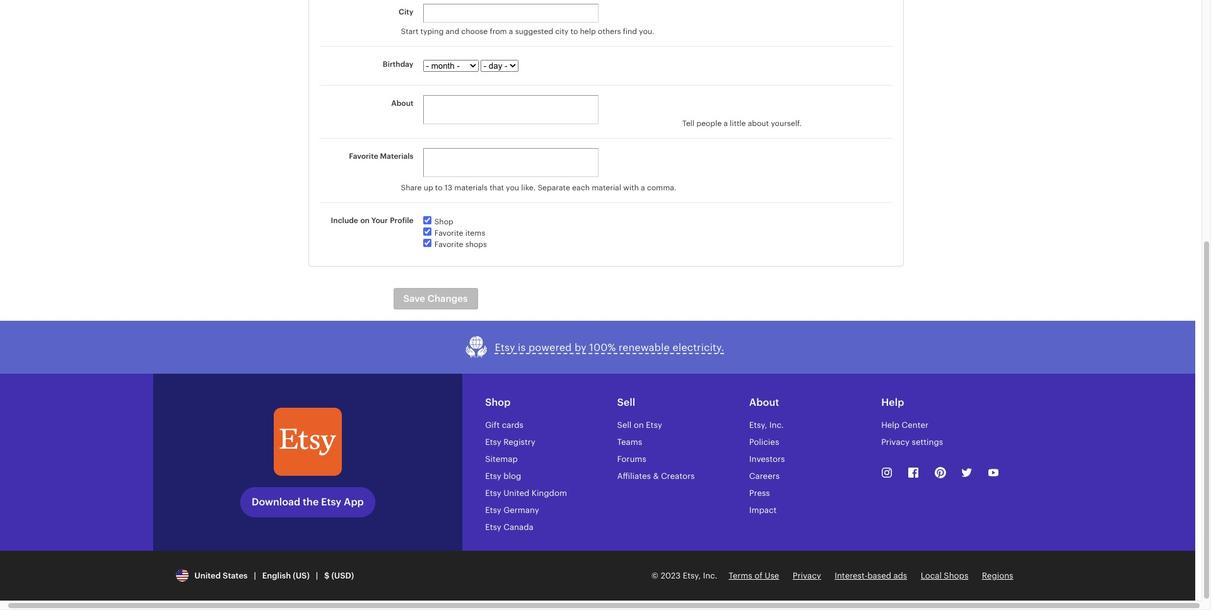Task type: describe. For each thing, give the bounding box(es) containing it.
tell people a little about yourself.
[[683, 119, 802, 128]]

download the etsy app link
[[240, 488, 375, 518]]

etsy for etsy registry
[[485, 438, 502, 448]]

favorite materials
[[349, 152, 414, 161]]

etsy united kingdom
[[485, 489, 567, 499]]

etsy right "on"
[[646, 421, 662, 430]]

etsy canada link
[[485, 523, 534, 533]]

13
[[445, 184, 453, 193]]

gift
[[485, 421, 500, 430]]

1 vertical spatial united
[[195, 572, 221, 581]]

find
[[623, 27, 637, 36]]

regions button
[[982, 571, 1014, 582]]

you.
[[639, 27, 655, 36]]

start typing and choose from a suggested city to help others find you.
[[401, 27, 655, 36]]

download
[[252, 496, 301, 508]]

1 | from the left
[[254, 572, 256, 581]]

favorite items
[[435, 229, 485, 238]]

forums link
[[618, 455, 647, 465]]

teams link
[[618, 438, 643, 448]]

etsy, inc. link
[[750, 421, 784, 430]]

2023
[[661, 572, 681, 581]]

center
[[902, 421, 929, 430]]

affiliates
[[618, 472, 651, 482]]

little
[[730, 119, 746, 128]]

english
[[262, 572, 291, 581]]

policies
[[750, 438, 780, 448]]

investors
[[750, 455, 785, 465]]

etsy is powered by 100% renewable electricity.
[[495, 342, 725, 354]]

1 vertical spatial to
[[435, 184, 443, 193]]

is
[[518, 342, 526, 354]]

etsy registry
[[485, 438, 536, 448]]

help
[[580, 27, 596, 36]]

items
[[466, 229, 485, 238]]

privacy settings
[[882, 438, 944, 448]]

others
[[598, 27, 621, 36]]

Shop checkbox
[[423, 217, 431, 225]]

the
[[303, 496, 319, 508]]

privacy for privacy link
[[793, 572, 821, 581]]

interest-
[[835, 572, 868, 581]]

City text field
[[423, 4, 599, 23]]

etsy for etsy germany
[[485, 506, 502, 516]]

privacy for privacy settings
[[882, 438, 910, 448]]

people
[[697, 119, 722, 128]]

interest-based ads
[[835, 572, 908, 581]]

etsy germany
[[485, 506, 539, 516]]

terms of use link
[[729, 572, 780, 581]]

us image
[[176, 570, 188, 583]]

kingdom
[[532, 489, 567, 499]]

city
[[399, 8, 414, 16]]

shops
[[466, 241, 487, 249]]

sitemap
[[485, 455, 518, 465]]

yourself.
[[771, 119, 802, 128]]

affiliates & creators
[[618, 472, 695, 482]]

0 vertical spatial inc.
[[770, 421, 784, 430]]

2 horizontal spatial a
[[724, 119, 728, 128]]

share
[[401, 184, 422, 193]]

gift cards
[[485, 421, 524, 430]]

etsy right the
[[321, 496, 342, 508]]

sell on etsy
[[618, 421, 662, 430]]

renewable
[[619, 342, 670, 354]]

etsy canada
[[485, 523, 534, 533]]

sell on etsy link
[[618, 421, 662, 430]]

material
[[592, 184, 622, 193]]

up
[[424, 184, 433, 193]]

local shops link
[[921, 572, 969, 581]]

powered
[[529, 342, 572, 354]]

etsy blog
[[485, 472, 521, 482]]

comma.
[[647, 184, 677, 193]]

local
[[921, 572, 942, 581]]

use
[[765, 572, 780, 581]]

birthday group
[[319, 47, 893, 76]]

etsy is powered by 100% renewable electricity. button
[[465, 336, 725, 359]]

press link
[[750, 489, 770, 499]]

privacy link
[[793, 572, 821, 581]]

of
[[755, 572, 763, 581]]

(usd)
[[332, 572, 354, 581]]

typing
[[421, 27, 444, 36]]

©
[[652, 572, 659, 581]]

2 | from the left
[[316, 572, 318, 581]]

blog
[[504, 472, 521, 482]]

teams
[[618, 438, 643, 448]]

0 horizontal spatial etsy,
[[683, 572, 701, 581]]

from
[[490, 27, 507, 36]]

About text field
[[423, 96, 599, 125]]

etsy registry link
[[485, 438, 536, 448]]

sell for sell
[[618, 397, 636, 409]]

Favorite shops checkbox
[[423, 239, 431, 247]]

etsy for etsy blog
[[485, 472, 502, 482]]

choose
[[461, 27, 488, 36]]

cards
[[502, 421, 524, 430]]

shops
[[944, 572, 969, 581]]

each
[[572, 184, 590, 193]]

and
[[446, 27, 459, 36]]



Task type: locate. For each thing, give the bounding box(es) containing it.
about down the birthday
[[391, 99, 414, 108]]

0 horizontal spatial a
[[509, 27, 513, 36]]

etsy down etsy blog link
[[485, 489, 502, 499]]

shop right shop checkbox
[[435, 218, 454, 227]]

etsy left the canada
[[485, 523, 502, 533]]

Favorite Materials text field
[[423, 148, 599, 177]]

&
[[653, 472, 659, 482]]

0 vertical spatial favorite
[[349, 152, 378, 161]]

united right us image
[[195, 572, 221, 581]]

2 vertical spatial favorite
[[435, 241, 464, 249]]

germany
[[504, 506, 539, 516]]

|
[[254, 572, 256, 581], [316, 572, 318, 581]]

help left center
[[882, 421, 900, 430]]

press
[[750, 489, 770, 499]]

tell
[[683, 119, 695, 128]]

0 horizontal spatial privacy
[[793, 572, 821, 581]]

0 vertical spatial help
[[882, 397, 905, 409]]

0 vertical spatial to
[[571, 27, 578, 36]]

on
[[634, 421, 644, 430]]

like.
[[521, 184, 536, 193]]

help for help center
[[882, 421, 900, 430]]

etsy down gift
[[485, 438, 502, 448]]

| right states
[[254, 572, 256, 581]]

impact link
[[750, 506, 777, 516]]

etsy inside button
[[495, 342, 515, 354]]

2 sell from the top
[[618, 421, 632, 430]]

1 vertical spatial etsy,
[[683, 572, 701, 581]]

inc. left terms
[[703, 572, 718, 581]]

1 vertical spatial inc.
[[703, 572, 718, 581]]

privacy down the help center link
[[882, 438, 910, 448]]

with
[[624, 184, 639, 193]]

1 sell from the top
[[618, 397, 636, 409]]

united down blog
[[504, 489, 530, 499]]

favorite for favorite shops
[[435, 241, 464, 249]]

etsy,
[[750, 421, 768, 430], [683, 572, 701, 581]]

by
[[575, 342, 587, 354]]

settings
[[912, 438, 944, 448]]

etsy for etsy is powered by 100% renewable electricity.
[[495, 342, 515, 354]]

favorite
[[349, 152, 378, 161], [435, 229, 464, 238], [435, 241, 464, 249]]

1 vertical spatial privacy
[[793, 572, 821, 581]]

0 horizontal spatial united
[[195, 572, 221, 581]]

local shops
[[921, 572, 969, 581]]

help center link
[[882, 421, 929, 430]]

that
[[490, 184, 504, 193]]

etsy, inc.
[[750, 421, 784, 430]]

investors link
[[750, 455, 785, 465]]

1 horizontal spatial a
[[641, 184, 645, 193]]

city
[[556, 27, 569, 36]]

Favorite items checkbox
[[423, 228, 431, 236]]

a right "with"
[[641, 184, 645, 193]]

etsy united kingdom link
[[485, 489, 567, 499]]

favorite for favorite materials
[[349, 152, 378, 161]]

favorite down favorite items
[[435, 241, 464, 249]]

materials
[[380, 152, 414, 161]]

about
[[748, 119, 769, 128]]

| left $
[[316, 572, 318, 581]]

0 horizontal spatial about
[[391, 99, 414, 108]]

1 help from the top
[[882, 397, 905, 409]]

1 vertical spatial favorite
[[435, 229, 464, 238]]

inc.
[[770, 421, 784, 430], [703, 572, 718, 581]]

electricity.
[[673, 342, 725, 354]]

etsy down sitemap
[[485, 472, 502, 482]]

0 vertical spatial sell
[[618, 397, 636, 409]]

ads
[[894, 572, 908, 581]]

1 horizontal spatial to
[[571, 27, 578, 36]]

1 horizontal spatial etsy,
[[750, 421, 768, 430]]

favorite shops
[[435, 241, 487, 249]]

privacy settings link
[[882, 438, 944, 448]]

(us)
[[293, 572, 310, 581]]

start
[[401, 27, 419, 36]]

1 horizontal spatial inc.
[[770, 421, 784, 430]]

forums
[[618, 455, 647, 465]]

terms of use
[[729, 572, 780, 581]]

interest-based ads link
[[835, 572, 908, 581]]

sell up "on"
[[618, 397, 636, 409]]

sell for sell on etsy
[[618, 421, 632, 430]]

shop
[[435, 218, 454, 227], [485, 397, 511, 409]]

None submit
[[393, 288, 478, 310]]

careers link
[[750, 472, 780, 482]]

1 vertical spatial help
[[882, 421, 900, 430]]

you
[[506, 184, 519, 193]]

0 vertical spatial united
[[504, 489, 530, 499]]

0 horizontal spatial to
[[435, 184, 443, 193]]

© 2023 etsy, inc.
[[652, 572, 718, 581]]

download the etsy app
[[252, 496, 364, 508]]

a left little
[[724, 119, 728, 128]]

etsy, up "policies" "link"
[[750, 421, 768, 430]]

sitemap link
[[485, 455, 518, 465]]

about for help
[[750, 397, 780, 409]]

1 horizontal spatial privacy
[[882, 438, 910, 448]]

privacy right use
[[793, 572, 821, 581]]

shop up gift
[[485, 397, 511, 409]]

about
[[391, 99, 414, 108], [750, 397, 780, 409]]

inc. up "policies" "link"
[[770, 421, 784, 430]]

0 horizontal spatial inc.
[[703, 572, 718, 581]]

a right from
[[509, 27, 513, 36]]

include on your profile group
[[319, 203, 893, 260]]

0 vertical spatial etsy,
[[750, 421, 768, 430]]

1 horizontal spatial shop
[[485, 397, 511, 409]]

favorite up favorite shops
[[435, 229, 464, 238]]

united
[[504, 489, 530, 499], [195, 572, 221, 581]]

etsy for etsy canada
[[485, 523, 502, 533]]

etsy left is
[[495, 342, 515, 354]]

sell left "on"
[[618, 421, 632, 430]]

include on your profile
[[331, 217, 414, 225]]

etsy germany link
[[485, 506, 539, 516]]

favorite left materials
[[349, 152, 378, 161]]

1 horizontal spatial |
[[316, 572, 318, 581]]

birthday
[[383, 60, 414, 69]]

etsy, right 2023
[[683, 572, 701, 581]]

about up etsy, inc. link
[[750, 397, 780, 409]]

shop inside include on your profile group
[[435, 218, 454, 227]]

0 horizontal spatial |
[[254, 572, 256, 581]]

affiliates & creators link
[[618, 472, 695, 482]]

favorite for favorite items
[[435, 229, 464, 238]]

help up the help center link
[[882, 397, 905, 409]]

registry
[[504, 438, 536, 448]]

sell
[[618, 397, 636, 409], [618, 421, 632, 430]]

impact
[[750, 506, 777, 516]]

etsy for etsy united kingdom
[[485, 489, 502, 499]]

1 vertical spatial about
[[750, 397, 780, 409]]

100%
[[590, 342, 616, 354]]

to right city
[[571, 27, 578, 36]]

1 vertical spatial sell
[[618, 421, 632, 430]]

1 horizontal spatial about
[[750, 397, 780, 409]]

states
[[223, 572, 248, 581]]

terms
[[729, 572, 753, 581]]

about for favorite materials
[[391, 99, 414, 108]]

to left 13
[[435, 184, 443, 193]]

materials
[[455, 184, 488, 193]]

1 horizontal spatial united
[[504, 489, 530, 499]]

help for help
[[882, 397, 905, 409]]

1 vertical spatial shop
[[485, 397, 511, 409]]

0 vertical spatial a
[[509, 27, 513, 36]]

etsy blog link
[[485, 472, 521, 482]]

your profile
[[372, 217, 414, 225]]

creators
[[661, 472, 695, 482]]

0 horizontal spatial shop
[[435, 218, 454, 227]]

etsy
[[495, 342, 515, 354], [646, 421, 662, 430], [485, 438, 502, 448], [485, 472, 502, 482], [485, 489, 502, 499], [321, 496, 342, 508], [485, 506, 502, 516], [485, 523, 502, 533]]

include on
[[331, 217, 370, 225]]

0 vertical spatial shop
[[435, 218, 454, 227]]

etsy up "etsy canada"
[[485, 506, 502, 516]]

suggested
[[515, 27, 554, 36]]

share up to 13 materials that you like. separate each material with a comma.
[[401, 184, 677, 193]]

2 vertical spatial a
[[641, 184, 645, 193]]

2 help from the top
[[882, 421, 900, 430]]

0 vertical spatial privacy
[[882, 438, 910, 448]]

privacy
[[882, 438, 910, 448], [793, 572, 821, 581]]

0 vertical spatial about
[[391, 99, 414, 108]]

canada
[[504, 523, 534, 533]]

1 vertical spatial a
[[724, 119, 728, 128]]



Task type: vqa. For each thing, say whether or not it's contained in the screenshot.
Returned
no



